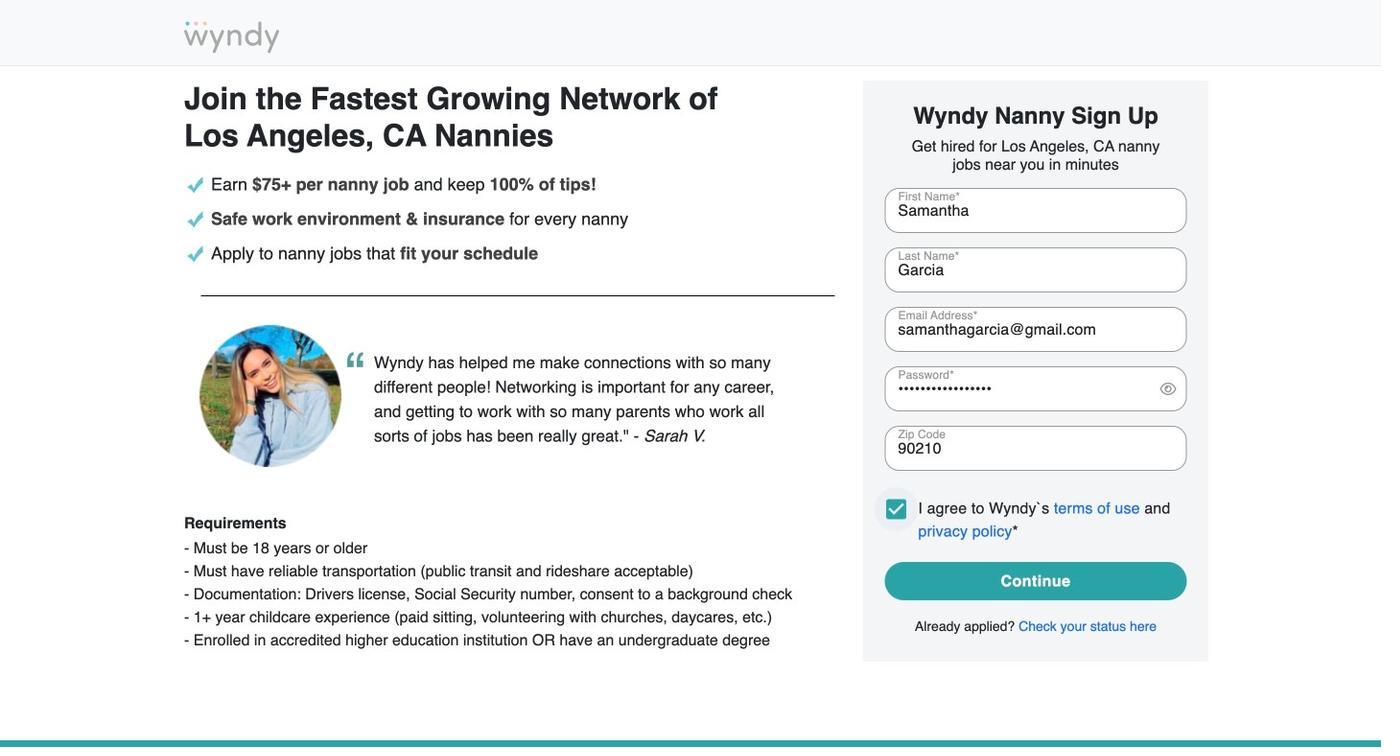 Task type: describe. For each thing, give the bounding box(es) containing it.
toggle password visibility image
[[1160, 381, 1177, 397]]



Task type: locate. For each thing, give the bounding box(es) containing it.
wyndy babysitter testimonial by sarah v image
[[200, 325, 342, 467]]

None password field
[[885, 367, 1145, 412]]

None text field
[[885, 188, 1187, 233], [885, 307, 1187, 352], [885, 188, 1187, 233], [885, 307, 1187, 352]]

None text field
[[885, 248, 1187, 293], [885, 426, 1187, 471], [885, 248, 1187, 293], [885, 426, 1187, 471]]



